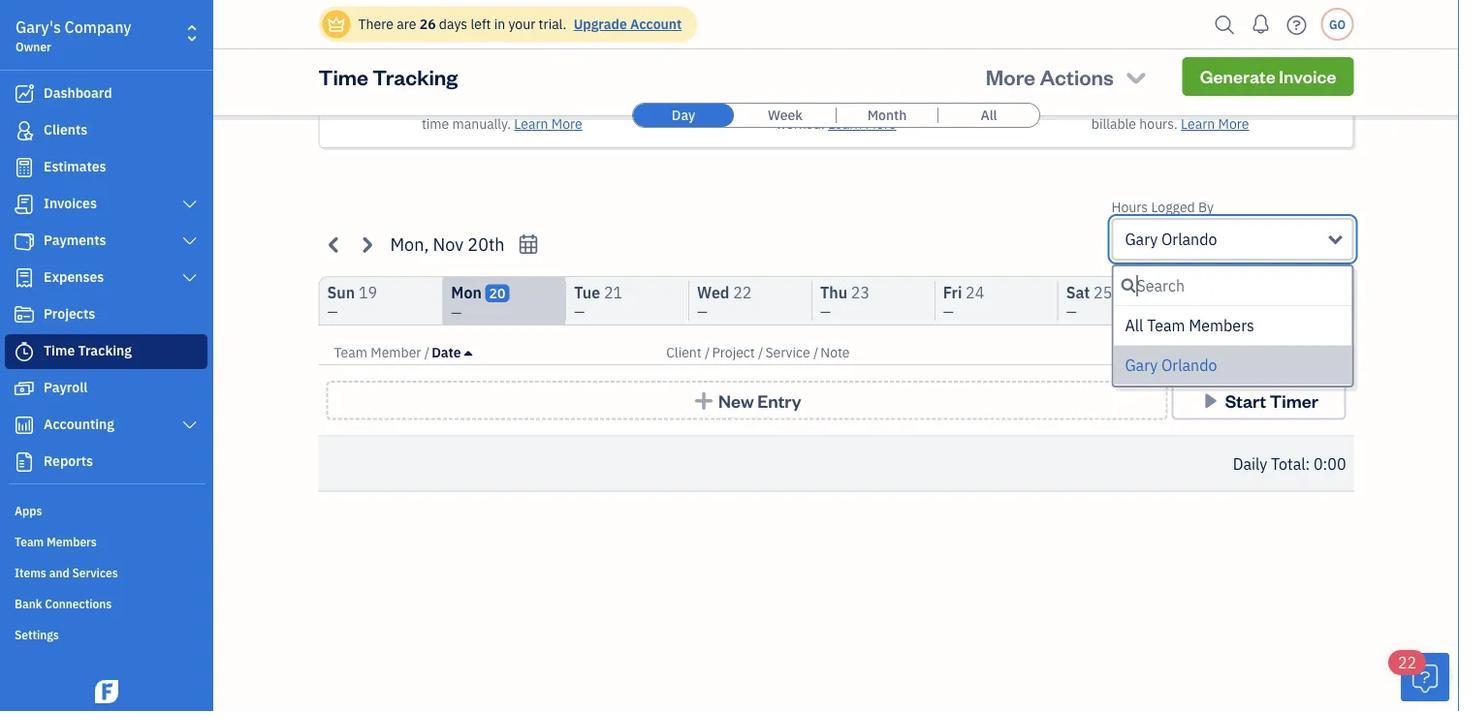 Task type: describe. For each thing, give the bounding box(es) containing it.
dashboard link
[[5, 77, 207, 112]]

track
[[411, 99, 442, 117]]

— for thu
[[820, 303, 831, 321]]

items and services link
[[5, 558, 207, 587]]

start
[[1225, 389, 1267, 412]]

project image
[[13, 305, 36, 325]]

notifications image
[[1245, 5, 1276, 44]]

choose a date image
[[517, 233, 540, 255]]

time down paid
[[445, 99, 473, 117]]

don't miss a billable moment by staying on top of billable hours.
[[1021, 99, 1320, 133]]

projects link
[[5, 298, 207, 333]]

reports
[[44, 452, 93, 470]]

time / status
[[1259, 344, 1339, 362]]

connections
[[45, 596, 112, 612]]

2 gary from the top
[[1125, 355, 1158, 376]]

logged
[[1151, 198, 1195, 216]]

money image
[[13, 379, 36, 399]]

by inside you can track time with the timer, or by logging time manually.
[[582, 99, 597, 117]]

time inside the main element
[[44, 342, 75, 360]]

accurately
[[698, 99, 762, 117]]

time up or
[[558, 75, 594, 96]]

are
[[397, 15, 416, 33]]

can
[[386, 99, 408, 117]]

client / project / service / note
[[666, 344, 850, 362]]

team members
[[15, 534, 97, 550]]

chevron large down image for accounting
[[181, 418, 199, 433]]

— for wed
[[697, 303, 708, 321]]

0 vertical spatial 0:00
[[1305, 291, 1338, 311]]

entry
[[757, 389, 801, 412]]

a
[[1089, 99, 1096, 117]]

1 horizontal spatial tracking
[[373, 63, 458, 90]]

21
[[604, 283, 623, 303]]

accounting link
[[5, 408, 207, 443]]

caretup image
[[464, 345, 472, 361]]

clients
[[44, 121, 87, 139]]

everyone
[[1211, 75, 1278, 96]]

or
[[567, 99, 579, 117]]

your inside accurately bill your clients for the time you've worked.
[[787, 99, 814, 117]]

19
[[359, 283, 377, 303]]

time tracking link
[[5, 335, 207, 369]]

sat
[[1066, 283, 1090, 303]]

play image
[[1199, 391, 1222, 411]]

billable right a
[[1099, 99, 1144, 117]]

resource center badge image
[[1401, 654, 1450, 702]]

don't
[[1021, 99, 1054, 117]]

you
[[360, 99, 383, 117]]

team for team members
[[15, 534, 44, 550]]

more inside dropdown button
[[986, 63, 1036, 90]]

note
[[821, 344, 850, 362]]

mon 20 —
[[451, 283, 506, 322]]

staying
[[1219, 99, 1263, 117]]

sat 25 —
[[1066, 283, 1112, 321]]

upgrade
[[574, 15, 627, 33]]

generate invoice button
[[1183, 57, 1354, 96]]

day
[[672, 106, 695, 124]]

0 horizontal spatial your
[[508, 15, 535, 33]]

items and services
[[15, 565, 118, 581]]

search image
[[1210, 10, 1241, 39]]

next day image
[[355, 233, 378, 256]]

tracking inside the main element
[[78, 342, 132, 360]]

accounting
[[44, 415, 114, 433]]

by
[[1198, 198, 1214, 216]]

all team members
[[1125, 316, 1254, 336]]

left
[[471, 15, 491, 33]]

get
[[410, 75, 436, 96]]

— for sun
[[327, 303, 338, 321]]

you can track time with the timer, or by logging time manually.
[[360, 99, 644, 133]]

payment image
[[13, 232, 36, 251]]

owner
[[16, 39, 51, 54]]

thu
[[820, 283, 847, 303]]

paid
[[439, 75, 471, 96]]

bank
[[15, 596, 42, 612]]

team for team member /
[[334, 344, 367, 362]]

1 / from the left
[[424, 344, 430, 362]]

convert time into invoices image
[[802, 0, 870, 68]]

25
[[1094, 283, 1112, 303]]

1 vertical spatial :
[[1306, 454, 1310, 474]]

time up the you
[[319, 63, 368, 90]]

status
[[1300, 344, 1339, 362]]

members inside "list box"
[[1189, 316, 1254, 336]]

timer,
[[528, 99, 563, 117]]

gary's company owner
[[16, 17, 131, 54]]

settings
[[15, 627, 59, 643]]

wed
[[697, 283, 730, 303]]

the for all
[[505, 99, 525, 117]]

and
[[49, 565, 69, 581]]

learn more for invoices
[[828, 115, 896, 133]]

more actions button
[[968, 53, 1167, 100]]

reports link
[[5, 445, 207, 480]]

estimates
[[44, 158, 106, 175]]

chevron large down image
[[181, 271, 199, 286]]

learn more for all
[[514, 115, 582, 133]]

Search search field
[[1114, 274, 1352, 298]]

estimate image
[[13, 158, 36, 177]]

convert time into invoices
[[740, 75, 932, 96]]

daily
[[1233, 454, 1267, 474]]

manually.
[[452, 115, 511, 133]]

in
[[494, 15, 505, 33]]

gary orlando inside "list box"
[[1125, 355, 1217, 376]]

— for sat
[[1066, 303, 1077, 321]]

list box containing all team members
[[1114, 306, 1352, 386]]

get paid for all your time image
[[468, 0, 536, 68]]

orlando inside "dropdown button"
[[1162, 229, 1217, 250]]

invoice image
[[13, 195, 36, 214]]

go button
[[1321, 8, 1354, 41]]

total : 0:00
[[1262, 291, 1338, 311]]

project link
[[712, 344, 758, 362]]

0 vertical spatial all
[[499, 75, 518, 96]]

23
[[851, 283, 870, 303]]

fri
[[943, 283, 962, 303]]

20th
[[468, 233, 505, 256]]

mon,
[[390, 233, 429, 256]]

dashboard image
[[13, 84, 36, 104]]

for inside accurately bill your clients for the time you've worked.
[[861, 99, 878, 117]]

by inside don't miss a billable moment by staying on top of billable hours.
[[1202, 99, 1216, 117]]

22 inside dropdown button
[[1398, 653, 1417, 673]]

chevrondown image
[[1123, 63, 1150, 90]]

daily total : 0:00
[[1233, 454, 1346, 474]]

crown image
[[326, 14, 347, 34]]

bank connections
[[15, 596, 112, 612]]

project
[[712, 344, 755, 362]]

1 vertical spatial total
[[1271, 454, 1306, 474]]

apps
[[15, 503, 42, 519]]

all for all link
[[981, 106, 997, 124]]

fri 24 —
[[943, 283, 984, 321]]

invoices link
[[5, 187, 207, 222]]

with
[[476, 99, 502, 117]]



Task type: locate. For each thing, give the bounding box(es) containing it.
the inside you can track time with the timer, or by logging time manually.
[[505, 99, 525, 117]]

hours logged by
[[1112, 198, 1214, 216]]

1 vertical spatial time tracking
[[44, 342, 132, 360]]

you've
[[935, 99, 975, 117]]

0 vertical spatial tracking
[[373, 63, 458, 90]]

0 horizontal spatial learn more
[[514, 115, 582, 133]]

1 vertical spatial chevron large down image
[[181, 234, 199, 249]]

all
[[499, 75, 518, 96], [981, 106, 997, 124], [1125, 316, 1144, 336]]

1 orlando from the top
[[1162, 229, 1217, 250]]

more down your at the left of the page
[[551, 115, 582, 133]]

1 learn more from the left
[[514, 115, 582, 133]]

/ left service
[[758, 344, 764, 362]]

22
[[733, 283, 752, 303], [1398, 653, 1417, 673]]

2 gary orlando from the top
[[1125, 355, 1217, 376]]

report image
[[13, 453, 36, 472]]

orlando down all team members
[[1162, 355, 1217, 376]]

0 vertical spatial team
[[1147, 316, 1185, 336]]

for down into at the top right of page
[[861, 99, 878, 117]]

2 horizontal spatial for
[[1187, 75, 1207, 96]]

learn for invoices
[[828, 115, 862, 133]]

0 vertical spatial invoices
[[871, 75, 932, 96]]

payments link
[[5, 224, 207, 259]]

apps link
[[5, 495, 207, 525]]

22 inside wed 22 —
[[733, 283, 752, 303]]

day link
[[633, 104, 734, 127]]

all for all team members
[[1125, 316, 1144, 336]]

generate
[[1200, 65, 1276, 88]]

member
[[371, 344, 421, 362]]

2 learn from the left
[[828, 115, 862, 133]]

previous day image
[[323, 233, 346, 256]]

mon, nov 20th
[[390, 233, 505, 256]]

for for everyone
[[1187, 75, 1207, 96]]

invoice
[[1279, 65, 1337, 88]]

team down apps
[[15, 534, 44, 550]]

chevron large down image for invoices
[[181, 197, 199, 212]]

learn right hours.
[[1181, 115, 1215, 133]]

— inside the "mon 20 —"
[[451, 304, 462, 322]]

more down everyone
[[1218, 115, 1249, 133]]

learn more down into at the top right of page
[[828, 115, 896, 133]]

gary
[[1125, 229, 1158, 250], [1125, 355, 1158, 376]]

the inside accurately bill your clients for the time you've worked.
[[881, 99, 901, 117]]

tue
[[574, 283, 600, 303]]

time inside accurately bill your clients for the time you've worked.
[[905, 99, 932, 117]]

projects
[[44, 305, 95, 323]]

learn more
[[514, 115, 582, 133], [828, 115, 896, 133], [1181, 115, 1249, 133]]

/ left date
[[424, 344, 430, 362]]

settings link
[[5, 620, 207, 649]]

into
[[840, 75, 868, 96]]

time tracking down projects link
[[44, 342, 132, 360]]

0 vertical spatial your
[[508, 15, 535, 33]]

date link
[[432, 344, 472, 362]]

note link
[[821, 344, 850, 362]]

members inside the main element
[[47, 534, 97, 550]]

0:00 up status 'link'
[[1305, 291, 1338, 311]]

client
[[666, 344, 702, 362]]

0 vertical spatial :
[[1297, 291, 1301, 311]]

for up with
[[475, 75, 495, 96]]

total up time link
[[1262, 291, 1297, 311]]

1 chevron large down image from the top
[[181, 197, 199, 212]]

1 by from the left
[[582, 99, 597, 117]]

time right timer image
[[44, 342, 75, 360]]

timer image
[[13, 342, 36, 362]]

date
[[432, 344, 461, 362]]

more right clients
[[865, 115, 896, 133]]

— for tue
[[574, 303, 585, 321]]

mon
[[451, 283, 482, 303]]

chevron large down image inside payments link
[[181, 234, 199, 249]]

3 learn from the left
[[1181, 115, 1215, 133]]

0 horizontal spatial by
[[582, 99, 597, 117]]

tracking
[[373, 63, 458, 90], [78, 342, 132, 360]]

your right in
[[508, 15, 535, 33]]

0 horizontal spatial members
[[47, 534, 97, 550]]

track everything for everyone image
[[1137, 0, 1204, 68]]

service link
[[765, 344, 813, 362]]

— inside sun 19 —
[[327, 303, 338, 321]]

1 horizontal spatial members
[[1189, 316, 1254, 336]]

— inside tue 21 —
[[574, 303, 585, 321]]

new entry
[[718, 389, 801, 412]]

for for all
[[475, 75, 495, 96]]

hours.
[[1140, 115, 1178, 133]]

— inside thu 23 —
[[820, 303, 831, 321]]

3 learn more from the left
[[1181, 115, 1249, 133]]

team member /
[[334, 344, 430, 362]]

2 learn more from the left
[[828, 115, 896, 133]]

for up moment
[[1187, 75, 1207, 96]]

there are 26 days left in your trial. upgrade account
[[358, 15, 682, 33]]

— left 25
[[1066, 303, 1077, 321]]

1 vertical spatial tracking
[[78, 342, 132, 360]]

everything
[[1106, 75, 1184, 96]]

— left '19'
[[327, 303, 338, 321]]

1 horizontal spatial 22
[[1398, 653, 1417, 673]]

week link
[[735, 104, 836, 127]]

2 horizontal spatial all
[[1125, 316, 1144, 336]]

new entry button
[[326, 381, 1168, 420]]

2 / from the left
[[705, 344, 710, 362]]

new
[[718, 389, 754, 412]]

learn down into at the top right of page
[[828, 115, 862, 133]]

0 vertical spatial gary orlando
[[1125, 229, 1217, 250]]

1 horizontal spatial team
[[334, 344, 367, 362]]

learn down your at the left of the page
[[514, 115, 548, 133]]

: right daily
[[1306, 454, 1310, 474]]

20
[[489, 285, 506, 303]]

more actions
[[986, 63, 1114, 90]]

company
[[65, 17, 131, 37]]

1 vertical spatial your
[[787, 99, 814, 117]]

by right or
[[582, 99, 597, 117]]

all inside "list box"
[[1125, 316, 1144, 336]]

expenses
[[44, 268, 104, 286]]

the right with
[[505, 99, 525, 117]]

chevron large down image for payments
[[181, 234, 199, 249]]

2 horizontal spatial team
[[1147, 316, 1185, 336]]

— left 24
[[943, 303, 954, 321]]

1 horizontal spatial learn more
[[828, 115, 896, 133]]

:
[[1297, 291, 1301, 311], [1306, 454, 1310, 474]]

get paid for all your time
[[410, 75, 594, 96]]

your
[[508, 15, 535, 33], [787, 99, 814, 117]]

team
[[1147, 316, 1185, 336], [334, 344, 367, 362], [15, 534, 44, 550]]

more for convert time into invoices
[[865, 115, 896, 133]]

top
[[1285, 99, 1305, 117]]

2 vertical spatial team
[[15, 534, 44, 550]]

accurately bill your clients for the time you've worked.
[[698, 99, 975, 133]]

convert
[[740, 75, 797, 96]]

time left status 'link'
[[1259, 344, 1289, 362]]

team members link
[[5, 526, 207, 556]]

: up time / status
[[1297, 291, 1301, 311]]

— inside wed 22 —
[[697, 303, 708, 321]]

0 horizontal spatial the
[[505, 99, 525, 117]]

more for track everything for everyone
[[1218, 115, 1249, 133]]

actions
[[1040, 63, 1114, 90]]

1 gary from the top
[[1125, 229, 1158, 250]]

learn for everyone
[[1181, 115, 1215, 133]]

1 vertical spatial orlando
[[1162, 355, 1217, 376]]

time left you've
[[905, 99, 932, 117]]

/ right client
[[705, 344, 710, 362]]

client image
[[13, 121, 36, 141]]

wed 22 —
[[697, 283, 752, 321]]

1 vertical spatial gary
[[1125, 355, 1158, 376]]

trial.
[[539, 15, 567, 33]]

1 horizontal spatial by
[[1202, 99, 1216, 117]]

— for mon
[[451, 304, 462, 322]]

0 vertical spatial members
[[1189, 316, 1254, 336]]

time up clients
[[800, 75, 836, 96]]

— inside sat 25 —
[[1066, 303, 1077, 321]]

your
[[522, 75, 555, 96]]

tracking up track
[[373, 63, 458, 90]]

2 by from the left
[[1202, 99, 1216, 117]]

main element
[[0, 0, 262, 712]]

team inside team members link
[[15, 534, 44, 550]]

0 horizontal spatial invoices
[[44, 194, 97, 212]]

by left staying
[[1202, 99, 1216, 117]]

time tracking inside the main element
[[44, 342, 132, 360]]

by
[[582, 99, 597, 117], [1202, 99, 1216, 117]]

1 the from the left
[[505, 99, 525, 117]]

clients link
[[5, 113, 207, 148]]

timer
[[1270, 389, 1319, 412]]

learn more for everyone
[[1181, 115, 1249, 133]]

go to help image
[[1281, 10, 1312, 39]]

all left your at the left of the page
[[499, 75, 518, 96]]

— up client
[[697, 303, 708, 321]]

learn for all
[[514, 115, 548, 133]]

0 horizontal spatial :
[[1297, 291, 1301, 311]]

start timer button
[[1172, 381, 1346, 420]]

1 horizontal spatial :
[[1306, 454, 1310, 474]]

time tracking up can
[[319, 63, 458, 90]]

your right bill
[[787, 99, 814, 117]]

account
[[630, 15, 682, 33]]

22 button
[[1388, 651, 1450, 702]]

1 vertical spatial 0:00
[[1314, 454, 1346, 474]]

1 horizontal spatial invoices
[[871, 75, 932, 96]]

learn more down everyone
[[1181, 115, 1249, 133]]

all right you've
[[981, 106, 997, 124]]

sun
[[327, 283, 355, 303]]

2 orlando from the top
[[1162, 355, 1217, 376]]

3 chevron large down image from the top
[[181, 418, 199, 433]]

plus image
[[693, 391, 715, 411]]

2 vertical spatial all
[[1125, 316, 1144, 336]]

/ left note link on the right of page
[[813, 344, 819, 362]]

1 horizontal spatial learn
[[828, 115, 862, 133]]

bank connections link
[[5, 589, 207, 618]]

1 horizontal spatial for
[[861, 99, 878, 117]]

the right clients
[[881, 99, 901, 117]]

gary inside "dropdown button"
[[1125, 229, 1158, 250]]

0 horizontal spatial learn
[[514, 115, 548, 133]]

2 chevron large down image from the top
[[181, 234, 199, 249]]

service
[[765, 344, 810, 362]]

/ left status
[[1292, 344, 1298, 362]]

orlando down logged
[[1162, 229, 1217, 250]]

the for invoices
[[881, 99, 901, 117]]

2 horizontal spatial learn more
[[1181, 115, 1249, 133]]

all right sat 25 —
[[1125, 316, 1144, 336]]

gary orlando down logged
[[1125, 229, 1217, 250]]

gary down all team members
[[1125, 355, 1158, 376]]

payments
[[44, 231, 106, 249]]

moment
[[1147, 99, 1198, 117]]

of
[[1308, 99, 1320, 117]]

0 horizontal spatial for
[[475, 75, 495, 96]]

invoices inside the main element
[[44, 194, 97, 212]]

time
[[319, 63, 368, 90], [558, 75, 594, 96], [800, 75, 836, 96], [44, 342, 75, 360], [1259, 344, 1289, 362]]

— left 21
[[574, 303, 585, 321]]

total right daily
[[1271, 454, 1306, 474]]

— down 'mon'
[[451, 304, 462, 322]]

0 vertical spatial 22
[[733, 283, 752, 303]]

thu 23 —
[[820, 283, 870, 321]]

1 vertical spatial gary orlando
[[1125, 355, 1217, 376]]

1 vertical spatial 22
[[1398, 653, 1417, 673]]

5 / from the left
[[1292, 344, 1298, 362]]

track
[[1063, 75, 1103, 96]]

1 horizontal spatial all
[[981, 106, 997, 124]]

more up don't
[[986, 63, 1036, 90]]

expense image
[[13, 269, 36, 288]]

time down get
[[422, 115, 449, 133]]

0 vertical spatial orlando
[[1162, 229, 1217, 250]]

0 vertical spatial time tracking
[[319, 63, 458, 90]]

time link
[[1259, 344, 1292, 362]]

3 / from the left
[[758, 344, 764, 362]]

— left 23
[[820, 303, 831, 321]]

0 horizontal spatial 22
[[733, 283, 752, 303]]

payroll link
[[5, 371, 207, 406]]

billable left hours.
[[1092, 115, 1136, 133]]

tue 21 —
[[574, 283, 623, 321]]

track everything for everyone
[[1063, 75, 1278, 96]]

tracking down projects link
[[78, 342, 132, 360]]

gary orlando down all team members
[[1125, 355, 1217, 376]]

services
[[72, 565, 118, 581]]

gary down hours
[[1125, 229, 1158, 250]]

— for fri
[[943, 303, 954, 321]]

invoices up month
[[871, 75, 932, 96]]

0 vertical spatial gary
[[1125, 229, 1158, 250]]

list box
[[1114, 306, 1352, 386]]

0 horizontal spatial tracking
[[78, 342, 132, 360]]

invoices up the payments
[[44, 194, 97, 212]]

members down "search" search box
[[1189, 316, 1254, 336]]

0 horizontal spatial team
[[15, 534, 44, 550]]

1 vertical spatial all
[[981, 106, 997, 124]]

0 vertical spatial chevron large down image
[[181, 197, 199, 212]]

freshbooks image
[[91, 681, 122, 704]]

members
[[1189, 316, 1254, 336], [47, 534, 97, 550]]

0 horizontal spatial all
[[499, 75, 518, 96]]

4 / from the left
[[813, 344, 819, 362]]

team left member at left
[[334, 344, 367, 362]]

learn more down your at the left of the page
[[514, 115, 582, 133]]

more for get paid for all your time
[[551, 115, 582, 133]]

dashboard
[[44, 84, 112, 102]]

0 vertical spatial total
[[1262, 291, 1297, 311]]

more
[[986, 63, 1036, 90], [551, 115, 582, 133], [865, 115, 896, 133], [1218, 115, 1249, 133]]

2 horizontal spatial learn
[[1181, 115, 1215, 133]]

days
[[439, 15, 467, 33]]

invoices
[[871, 75, 932, 96], [44, 194, 97, 212]]

0:00 down timer
[[1314, 454, 1346, 474]]

1 vertical spatial members
[[47, 534, 97, 550]]

chevron large down image
[[181, 197, 199, 212], [181, 234, 199, 249], [181, 418, 199, 433]]

1 gary orlando from the top
[[1125, 229, 1217, 250]]

2 the from the left
[[881, 99, 901, 117]]

— inside fri 24 —
[[943, 303, 954, 321]]

1 vertical spatial invoices
[[44, 194, 97, 212]]

there
[[358, 15, 394, 33]]

total
[[1262, 291, 1297, 311], [1271, 454, 1306, 474]]

1 horizontal spatial time tracking
[[319, 63, 458, 90]]

1 vertical spatial team
[[334, 344, 367, 362]]

1 horizontal spatial the
[[881, 99, 901, 117]]

1 horizontal spatial your
[[787, 99, 814, 117]]

2 vertical spatial chevron large down image
[[181, 418, 199, 433]]

sun 19 —
[[327, 283, 377, 321]]

0 horizontal spatial time tracking
[[44, 342, 132, 360]]

team down "search" search box
[[1147, 316, 1185, 336]]

nov
[[433, 233, 464, 256]]

1 learn from the left
[[514, 115, 548, 133]]

chart image
[[13, 416, 36, 435]]

gary orlando inside "dropdown button"
[[1125, 229, 1217, 250]]

members up the items and services
[[47, 534, 97, 550]]



Task type: vqa. For each thing, say whether or not it's contained in the screenshot.
'Time / Status'
yes



